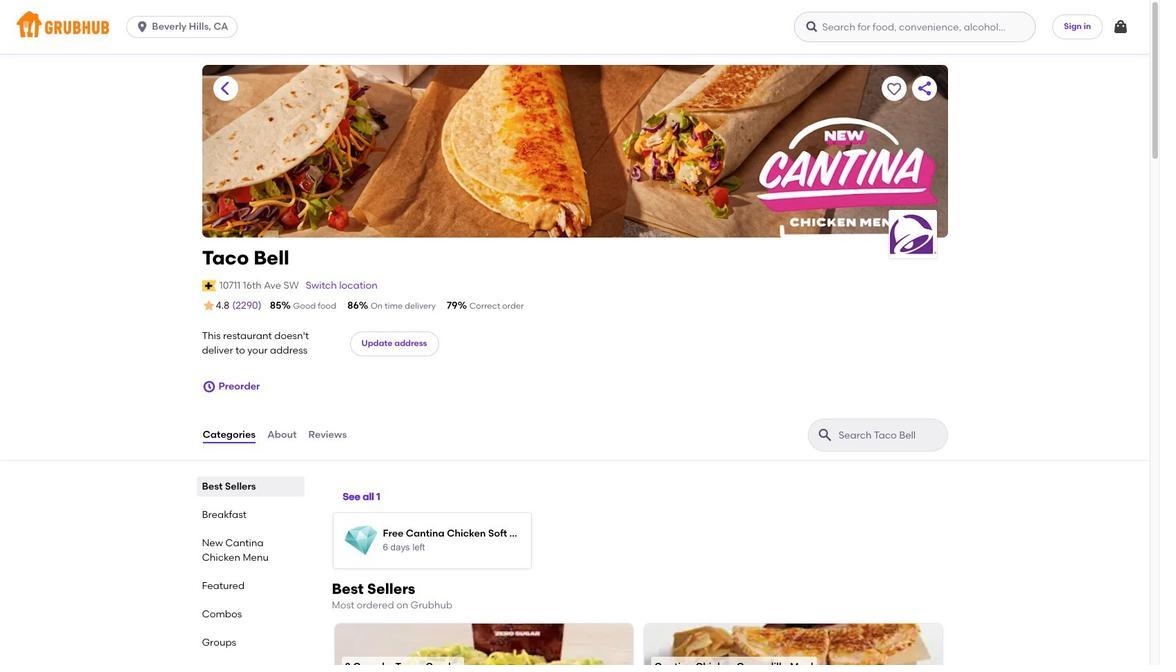Task type: locate. For each thing, give the bounding box(es) containing it.
svg image
[[805, 20, 819, 34], [202, 380, 216, 394]]

taco bell logo image
[[889, 214, 937, 255]]

main navigation navigation
[[0, 0, 1150, 54]]

svg image
[[1113, 19, 1129, 35], [135, 20, 149, 34]]

share icon image
[[916, 80, 933, 97]]

1 horizontal spatial svg image
[[805, 20, 819, 34]]

0 vertical spatial svg image
[[805, 20, 819, 34]]

caret left icon image
[[217, 80, 234, 97]]

star icon image
[[202, 299, 216, 313]]

0 horizontal spatial svg image
[[135, 20, 149, 34]]

1 vertical spatial svg image
[[202, 380, 216, 394]]



Task type: vqa. For each thing, say whether or not it's contained in the screenshot.
the Hot Sansai Udon
no



Task type: describe. For each thing, give the bounding box(es) containing it.
rewards image
[[344, 524, 377, 557]]

Search Taco Bell search field
[[837, 429, 943, 442]]

0 horizontal spatial svg image
[[202, 380, 216, 394]]

1 horizontal spatial svg image
[[1113, 19, 1129, 35]]

svg image inside main navigation navigation
[[805, 20, 819, 34]]

subscription pass image
[[202, 280, 216, 291]]

search icon image
[[817, 427, 833, 443]]

Search for food, convenience, alcohol... search field
[[794, 12, 1036, 42]]



